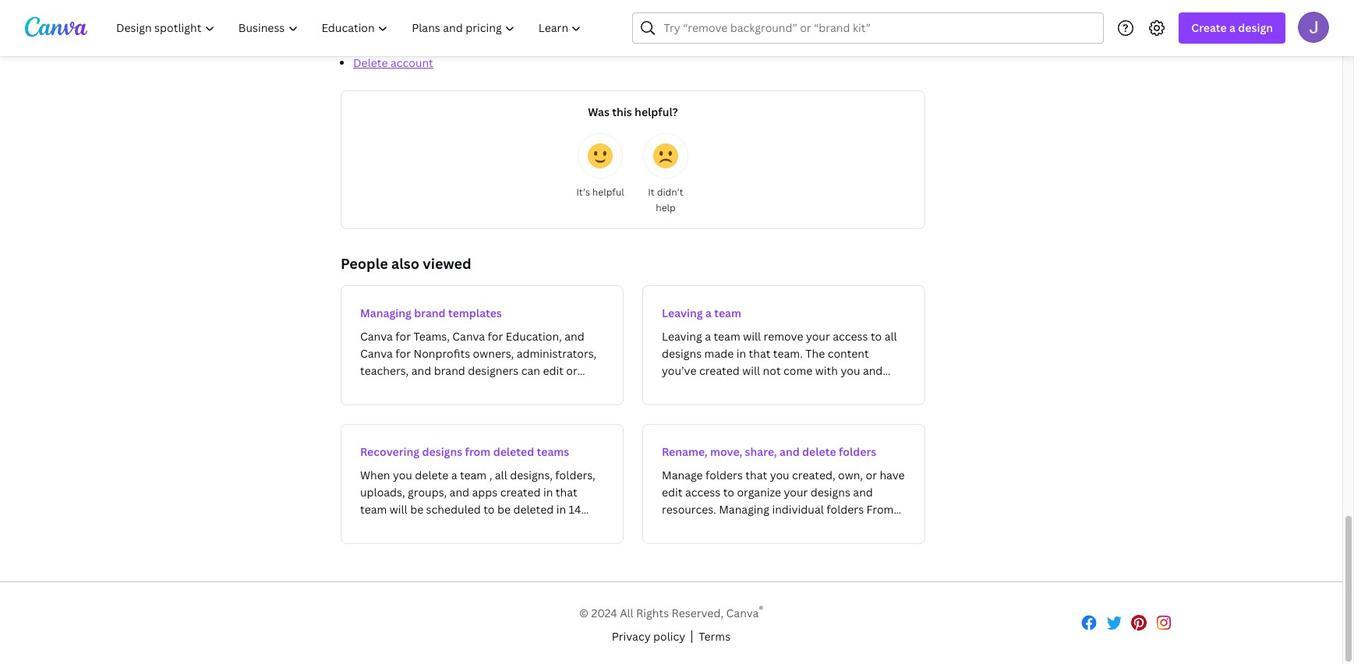 Task type: describe. For each thing, give the bounding box(es) containing it.
privacy policy
[[612, 629, 686, 644]]

delete
[[803, 445, 837, 459]]

reserved,
[[672, 606, 724, 621]]

delete
[[353, 55, 388, 70]]

leaving
[[662, 306, 703, 321]]

a for create
[[1230, 20, 1236, 35]]

didn't
[[657, 186, 684, 199]]

managing
[[360, 306, 412, 321]]

it
[[648, 186, 655, 199]]

privacy
[[612, 629, 651, 644]]

© 2024 all rights reserved, canva ®
[[580, 604, 764, 621]]

®
[[759, 604, 764, 615]]

create a design
[[1192, 20, 1274, 35]]

recovering designs from deleted teams link
[[341, 424, 624, 544]]

people
[[341, 254, 388, 273]]

also
[[392, 254, 420, 273]]

account
[[391, 55, 434, 70]]

from
[[465, 445, 491, 459]]

recovering designs from deleted teams
[[360, 445, 570, 459]]

2024
[[592, 606, 618, 621]]

deleted
[[493, 445, 534, 459]]

canva
[[727, 606, 759, 621]]

team
[[715, 306, 742, 321]]

brand
[[414, 306, 446, 321]]

helpful
[[593, 186, 625, 199]]

people also viewed
[[341, 254, 472, 273]]

top level navigation element
[[106, 12, 596, 44]]

leaving a team link
[[643, 285, 926, 406]]

all
[[620, 606, 634, 621]]

design
[[1239, 20, 1274, 35]]

share,
[[745, 445, 777, 459]]

rename, move, share, and delete folders
[[662, 445, 877, 459]]

leaving a team
[[662, 306, 742, 321]]

managing brand templates link
[[341, 285, 624, 406]]

rename, move, share, and delete folders link
[[643, 424, 926, 544]]

this
[[613, 105, 632, 119]]



Task type: locate. For each thing, give the bounding box(es) containing it.
was
[[588, 105, 610, 119]]

a left team
[[706, 306, 712, 321]]

🙂 image
[[588, 144, 613, 168]]

😔 image
[[654, 144, 679, 168]]

Try "remove background" or "brand kit" search field
[[664, 13, 1095, 43]]

viewed
[[423, 254, 472, 273]]

designs
[[422, 445, 463, 459]]

it's helpful
[[577, 186, 625, 199]]

delete account
[[353, 55, 434, 70]]

create
[[1192, 20, 1228, 35]]

it's
[[577, 186, 590, 199]]

a inside leaving a team link
[[706, 306, 712, 321]]

templates
[[448, 306, 502, 321]]

rights
[[637, 606, 669, 621]]

folders
[[839, 445, 877, 459]]

1 horizontal spatial a
[[1230, 20, 1236, 35]]

teams
[[537, 445, 570, 459]]

and
[[780, 445, 800, 459]]

a left design
[[1230, 20, 1236, 35]]

0 horizontal spatial a
[[706, 306, 712, 321]]

a
[[1230, 20, 1236, 35], [706, 306, 712, 321]]

was this helpful?
[[588, 105, 678, 119]]

0 vertical spatial a
[[1230, 20, 1236, 35]]

move,
[[711, 445, 743, 459]]

helpful?
[[635, 105, 678, 119]]

terms link
[[699, 628, 731, 646]]

policy
[[654, 629, 686, 644]]

©
[[580, 606, 589, 621]]

rename,
[[662, 445, 708, 459]]

managing brand templates
[[360, 306, 502, 321]]

delete account link
[[353, 55, 434, 70]]

1 vertical spatial a
[[706, 306, 712, 321]]

a inside create a design dropdown button
[[1230, 20, 1236, 35]]

jacob simon image
[[1299, 11, 1330, 43]]

recovering
[[360, 445, 420, 459]]

it didn't help
[[648, 186, 684, 215]]

create a design button
[[1180, 12, 1286, 44]]

terms
[[699, 629, 731, 644]]

help
[[656, 201, 676, 215]]

a for leaving
[[706, 306, 712, 321]]

privacy policy link
[[612, 628, 686, 646]]



Task type: vqa. For each thing, say whether or not it's contained in the screenshot.
Projects
no



